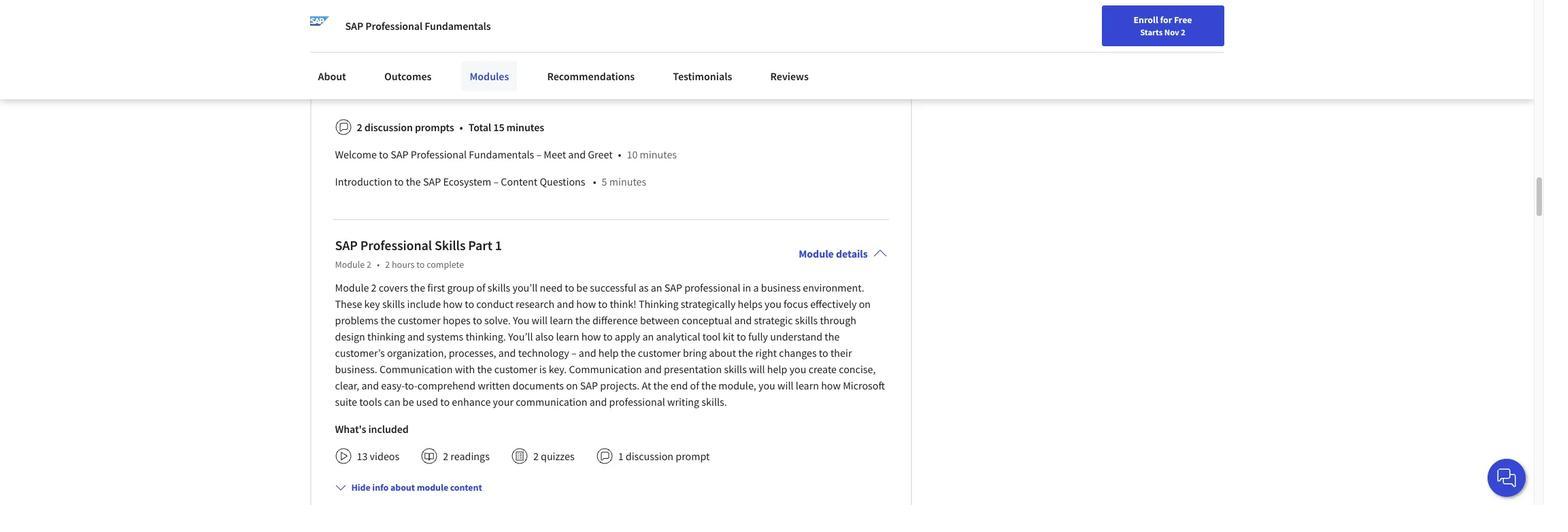 Task type: describe. For each thing, give the bounding box(es) containing it.
module inside module 2 covers the first group of skills you'll need to be successful as an sap professional in a business environment. these key skills include how to conduct research and how to think! thinking strategically helps you focus effectively on problems the customer hopes to solve. you will learn the difference between conceptual and strategic skills through design thinking and systems thinking. you'll also learn how to apply an analytical tool kit to fully understand the customer's organization, processes, and technology – and help the customer bring about the right changes to their business.   communication with the customer is key. communication and presentation skills will help you create concise, clear, and easy-to-comprehend written documents on sap projects. at the end of the module, you will learn how microsoft suite tools can be used to enhance your communication and professional writing skills.
[[335, 281, 369, 294]]

fundamentals inside hide info about module content region
[[469, 147, 534, 161]]

module 2 covers the first group of skills you'll need to be successful as an sap professional in a business environment. these key skills include how to conduct research and how to think! thinking strategically helps you focus effectively on problems the customer hopes to solve. you will learn the difference between conceptual and strategic skills through design thinking and systems thinking. you'll also learn how to apply an analytical tool kit to fully understand the customer's organization, processes, and technology – and help the customer bring about the right changes to their business.   communication with the customer is key. communication and presentation skills will help you create concise, clear, and easy-to-comprehend written documents on sap projects. at the end of the module, you will learn how microsoft suite tools can be used to enhance your communication and professional writing skills.
[[335, 281, 885, 409]]

and down need
[[557, 297, 574, 311]]

• inside sap professional skills part 1 module 2 • 2 hours to complete
[[377, 258, 380, 271]]

testimonials link
[[665, 61, 741, 91]]

starts
[[1140, 27, 1163, 37]]

ecosystem
[[443, 175, 491, 188]]

successful
[[590, 281, 636, 294]]

– for fundamentals
[[536, 147, 542, 161]]

hide info about module content region
[[335, 0, 887, 201]]

questions
[[540, 175, 585, 188]]

their
[[831, 346, 852, 360]]

• left 5
[[593, 175, 596, 188]]

you'll
[[513, 281, 538, 294]]

and down you'll
[[499, 346, 516, 360]]

0 vertical spatial an
[[651, 281, 662, 294]]

to up create
[[819, 346, 828, 360]]

recommendations link
[[539, 61, 643, 91]]

0 vertical spatial you
[[765, 297, 782, 311]]

• left '10'
[[618, 147, 622, 161]]

and inside hide info about module content region
[[568, 147, 586, 161]]

2 communication from the left
[[569, 362, 642, 376]]

skills up module,
[[724, 362, 747, 376]]

effectively
[[810, 297, 857, 311]]

10
[[627, 147, 638, 161]]

– for ecosystem
[[494, 175, 499, 188]]

to down difference
[[603, 330, 613, 343]]

how down difference
[[582, 330, 601, 343]]

1 horizontal spatial be
[[577, 281, 588, 294]]

0 vertical spatial fundamentals
[[425, 19, 491, 33]]

minutes right 5
[[609, 175, 647, 188]]

hopes
[[443, 313, 471, 327]]

problems
[[335, 313, 378, 327]]

group
[[447, 281, 474, 294]]

1 for module
[[444, 82, 450, 96]]

professional inside hide info about module content region
[[411, 147, 467, 161]]

quiz
[[370, 82, 391, 96]]

the up include
[[410, 281, 425, 294]]

how down successful
[[577, 297, 596, 311]]

between
[[640, 313, 680, 327]]

documents
[[513, 379, 564, 392]]

skills up conduct
[[488, 281, 510, 294]]

2 vertical spatial 1
[[618, 450, 624, 463]]

sap down 2 discussion prompts
[[391, 147, 409, 161]]

skills up understand
[[795, 313, 818, 327]]

for inside hide info about module content region
[[393, 82, 406, 96]]

1 horizontal spatial customer
[[494, 362, 537, 376]]

and down the projects.
[[590, 395, 607, 409]]

the down apply
[[621, 346, 636, 360]]

sap up the thinking
[[664, 281, 682, 294]]

recommendations
[[547, 69, 635, 83]]

module inside region
[[408, 82, 442, 96]]

systems
[[427, 330, 463, 343]]

modules
[[470, 69, 509, 83]]

easy-
[[381, 379, 405, 392]]

prompt
[[676, 450, 710, 463]]

to right introduction at the top left of the page
[[394, 175, 404, 188]]

• left 20
[[458, 55, 462, 69]]

to right need
[[565, 281, 574, 294]]

covers
[[379, 281, 408, 294]]

0 vertical spatial your
[[1176, 16, 1194, 28]]

sap right sap image
[[345, 19, 363, 33]]

0 vertical spatial learn
[[550, 313, 573, 327]]

solve.
[[484, 313, 511, 327]]

minutes right '10'
[[640, 147, 677, 161]]

2 quizzes inside hide info about module content region
[[357, 28, 399, 41]]

and down difference
[[579, 346, 596, 360]]

to right welcome at the left
[[379, 147, 388, 161]]

also
[[535, 330, 554, 343]]

about link
[[310, 61, 354, 91]]

2 inside module 2 covers the first group of skills you'll need to be successful as an sap professional in a business environment. these key skills include how to conduct research and how to think! thinking strategically helps you focus effectively on problems the customer hopes to solve. you will learn the difference between conceptual and strategic skills through design thinking and systems thinking. you'll also learn how to apply an analytical tool kit to fully understand the customer's organization, processes, and technology – and help the customer bring about the right changes to their business.   communication with the customer is key. communication and presentation skills will help you create concise, clear, and easy-to-comprehend written documents on sap projects. at the end of the module, you will learn how microsoft suite tools can be used to enhance your communication and professional writing skills.
[[371, 281, 377, 294]]

videos
[[370, 450, 400, 463]]

organization,
[[387, 346, 447, 360]]

1 vertical spatial help
[[767, 362, 788, 376]]

5
[[602, 175, 607, 188]]

projects.
[[600, 379, 640, 392]]

through
[[820, 313, 857, 327]]

1 horizontal spatial will
[[749, 362, 765, 376]]

15
[[493, 120, 505, 134]]

2 discussion prompts
[[357, 120, 454, 134]]

strategic
[[754, 313, 793, 327]]

graded
[[335, 82, 368, 96]]

introduction to the sap ecosystem – content questions • 5 minutes
[[335, 175, 647, 188]]

for inside enroll for free starts nov 2
[[1160, 14, 1172, 26]]

what's
[[335, 422, 366, 436]]

new
[[1196, 16, 1214, 28]]

create
[[809, 362, 837, 376]]

to right "kit"
[[737, 330, 746, 343]]

included
[[368, 422, 409, 436]]

0 horizontal spatial customer
[[398, 313, 441, 327]]

and up the tools at the left bottom of page
[[362, 379, 379, 392]]

first
[[427, 281, 445, 294]]

module inside sap professional skills part 1 module 2 • 2 hours to complete
[[335, 258, 365, 271]]

as
[[639, 281, 649, 294]]

graded quiz for module 1 • 30 minutes
[[335, 82, 514, 96]]

business
[[761, 281, 801, 294]]

thinking.
[[466, 330, 506, 343]]

can
[[384, 395, 400, 409]]

to inside sap professional skills part 1 module 2 • 2 hours to complete
[[417, 258, 425, 271]]

module
[[417, 482, 448, 494]]

modules link
[[462, 61, 517, 91]]

1 for part
[[495, 237, 502, 254]]

enroll for free starts nov 2
[[1134, 14, 1192, 37]]

• left 30
[[455, 82, 458, 96]]

fully
[[748, 330, 768, 343]]

processes,
[[449, 346, 496, 360]]

about
[[318, 69, 346, 83]]

the right at
[[653, 379, 669, 392]]

complete
[[427, 258, 464, 271]]

discussion for prompt
[[626, 450, 674, 463]]

sap professional skills part 1 module 2 • 2 hours to complete
[[335, 237, 502, 271]]

career
[[1216, 16, 1242, 28]]

sap professional fundamentals
[[345, 19, 491, 33]]

writing
[[667, 395, 700, 409]]

readings
[[451, 450, 490, 463]]

thinking
[[639, 297, 679, 311]]

• left 50
[[404, 28, 408, 41]]

0 horizontal spatial on
[[566, 379, 578, 392]]

0 horizontal spatial be
[[403, 395, 414, 409]]

outcomes
[[384, 69, 432, 83]]

how up hopes
[[443, 297, 463, 311]]

the left difference
[[575, 313, 590, 327]]

technology
[[518, 346, 569, 360]]

• 20 minutes
[[458, 55, 517, 69]]

key
[[364, 297, 380, 311]]

1 communication from the left
[[380, 362, 453, 376]]

find your new career link
[[1150, 14, 1249, 31]]



Task type: locate. For each thing, give the bounding box(es) containing it.
2 quizzes down communication
[[533, 450, 575, 463]]

1 horizontal spatial communication
[[569, 362, 642, 376]]

a
[[754, 281, 759, 294]]

for up nov
[[1160, 14, 1172, 26]]

professional up strategically
[[685, 281, 741, 294]]

right
[[756, 346, 777, 360]]

professional
[[366, 19, 423, 33], [411, 147, 467, 161], [360, 237, 432, 254]]

0 horizontal spatial –
[[494, 175, 499, 188]]

0 vertical spatial customer
[[398, 313, 441, 327]]

• total 50 minutes
[[404, 28, 489, 41]]

0 horizontal spatial about
[[390, 482, 415, 494]]

0 vertical spatial help
[[599, 346, 619, 360]]

welcome
[[335, 147, 377, 161]]

concise,
[[839, 362, 876, 376]]

2 horizontal spatial –
[[571, 346, 577, 360]]

skills
[[435, 237, 466, 254]]

1 vertical spatial 2 quizzes
[[533, 450, 575, 463]]

50
[[438, 28, 449, 41]]

to right hours
[[417, 258, 425, 271]]

meet
[[544, 147, 566, 161]]

tool
[[703, 330, 721, 343]]

1 horizontal spatial for
[[1160, 14, 1172, 26]]

0 vertical spatial quizzes
[[364, 28, 399, 41]]

1 inside hide info about module content region
[[444, 82, 450, 96]]

presentation
[[664, 362, 722, 376]]

1 horizontal spatial discussion
[[626, 450, 674, 463]]

free
[[1174, 14, 1192, 26]]

0 vertical spatial 1
[[444, 82, 450, 96]]

0 horizontal spatial 2 quizzes
[[357, 28, 399, 41]]

and down helps
[[735, 313, 752, 327]]

2 vertical spatial learn
[[796, 379, 819, 392]]

total
[[413, 28, 436, 41], [469, 120, 491, 134]]

difference
[[593, 313, 638, 327]]

total left "15" at the top left
[[469, 120, 491, 134]]

communication up the projects.
[[569, 362, 642, 376]]

sap image
[[310, 16, 329, 35]]

2
[[1181, 27, 1186, 37], [357, 28, 362, 41], [357, 120, 362, 134], [367, 258, 371, 271], [385, 258, 390, 271], [371, 281, 377, 294], [443, 450, 448, 463], [533, 450, 539, 463]]

1 vertical spatial fundamentals
[[469, 147, 534, 161]]

you'll
[[508, 330, 533, 343]]

professional for skills
[[360, 237, 432, 254]]

0 horizontal spatial your
[[493, 395, 514, 409]]

1 horizontal spatial help
[[767, 362, 788, 376]]

– inside module 2 covers the first group of skills you'll need to be successful as an sap professional in a business environment. these key skills include how to conduct research and how to think! thinking strategically helps you focus effectively on problems the customer hopes to solve. you will learn the difference between conceptual and strategic skills through design thinking and systems thinking. you'll also learn how to apply an analytical tool kit to fully understand the customer's organization, processes, and technology – and help the customer bring about the right changes to their business.   communication with the customer is key. communication and presentation skills will help you create concise, clear, and easy-to-comprehend written documents on sap projects. at the end of the module, you will learn how microsoft suite tools can be used to enhance your communication and professional writing skills.
[[571, 346, 577, 360]]

with
[[455, 362, 475, 376]]

on right effectively
[[859, 297, 871, 311]]

fundamentals
[[425, 19, 491, 33], [469, 147, 534, 161]]

2 horizontal spatial will
[[778, 379, 794, 392]]

1 vertical spatial professional
[[411, 147, 467, 161]]

professional up hours
[[360, 237, 432, 254]]

1 horizontal spatial on
[[859, 297, 871, 311]]

focus
[[784, 297, 808, 311]]

at
[[642, 379, 651, 392]]

be right can
[[403, 395, 414, 409]]

discussion left prompt
[[626, 450, 674, 463]]

0 vertical spatial discussion
[[364, 120, 413, 134]]

2 vertical spatial will
[[778, 379, 794, 392]]

1 inside sap professional skills part 1 module 2 • 2 hours to complete
[[495, 237, 502, 254]]

customer down analytical
[[638, 346, 681, 360]]

0 horizontal spatial discussion
[[364, 120, 413, 134]]

1 vertical spatial for
[[393, 82, 406, 96]]

will down changes
[[778, 379, 794, 392]]

professional left 50
[[366, 19, 423, 33]]

quizzes down communication
[[541, 450, 575, 463]]

0 horizontal spatial total
[[413, 28, 436, 41]]

introduction
[[335, 175, 392, 188]]

on down key.
[[566, 379, 578, 392]]

– right technology
[[571, 346, 577, 360]]

need
[[540, 281, 563, 294]]

sap left ecosystem
[[423, 175, 441, 188]]

quizzes up outcomes 'link'
[[364, 28, 399, 41]]

1 vertical spatial learn
[[556, 330, 579, 343]]

hide
[[351, 482, 371, 494]]

clear,
[[335, 379, 359, 392]]

communication down organization, at the left of page
[[380, 362, 453, 376]]

will down right
[[749, 362, 765, 376]]

1 vertical spatial your
[[493, 395, 514, 409]]

nov
[[1165, 27, 1180, 37]]

1 discussion prompt
[[618, 450, 710, 463]]

fundamentals up 20
[[425, 19, 491, 33]]

0 vertical spatial of
[[476, 281, 486, 294]]

how down create
[[821, 379, 841, 392]]

to up "thinking."
[[473, 313, 482, 327]]

you up strategic
[[765, 297, 782, 311]]

and up at
[[644, 362, 662, 376]]

0 horizontal spatial help
[[599, 346, 619, 360]]

minutes right 50
[[451, 28, 489, 41]]

– left content
[[494, 175, 499, 188]]

1 vertical spatial discussion
[[626, 450, 674, 463]]

1 horizontal spatial about
[[709, 346, 736, 360]]

about
[[709, 346, 736, 360], [390, 482, 415, 494]]

on
[[859, 297, 871, 311], [566, 379, 578, 392]]

20
[[467, 55, 478, 69]]

your inside module 2 covers the first group of skills you'll need to be successful as an sap professional in a business environment. these key skills include how to conduct research and how to think! thinking strategically helps you focus effectively on problems the customer hopes to solve. you will learn the difference between conceptual and strategic skills through design thinking and systems thinking. you'll also learn how to apply an analytical tool kit to fully understand the customer's organization, processes, and technology – and help the customer bring about the right changes to their business.   communication with the customer is key. communication and presentation skills will help you create concise, clear, and easy-to-comprehend written documents on sap projects. at the end of the module, you will learn how microsoft suite tools can be used to enhance your communication and professional writing skills.
[[493, 395, 514, 409]]

hide info about module content button
[[330, 475, 488, 500]]

0 horizontal spatial of
[[476, 281, 486, 294]]

1 horizontal spatial 1
[[495, 237, 502, 254]]

1 vertical spatial of
[[690, 379, 699, 392]]

what's included
[[335, 422, 409, 436]]

30
[[464, 82, 475, 96]]

0 vertical spatial will
[[532, 313, 548, 327]]

0 horizontal spatial for
[[393, 82, 406, 96]]

environment.
[[803, 281, 865, 294]]

to down "comprehend"
[[440, 395, 450, 409]]

0 vertical spatial for
[[1160, 14, 1172, 26]]

about inside dropdown button
[[390, 482, 415, 494]]

0 vertical spatial be
[[577, 281, 588, 294]]

1 vertical spatial on
[[566, 379, 578, 392]]

business.
[[335, 362, 377, 376]]

minutes up modules
[[480, 55, 517, 69]]

skills.
[[702, 395, 727, 409]]

the left right
[[738, 346, 753, 360]]

minutes right 30
[[477, 82, 514, 96]]

minutes
[[451, 28, 489, 41], [480, 55, 517, 69], [477, 82, 514, 96], [507, 120, 544, 134], [640, 147, 677, 161], [609, 175, 647, 188]]

written
[[478, 379, 511, 392]]

1 horizontal spatial your
[[1176, 16, 1194, 28]]

be right need
[[577, 281, 588, 294]]

reviews link
[[762, 61, 817, 91]]

0 vertical spatial professional
[[685, 281, 741, 294]]

2 quizzes up outcomes 'link'
[[357, 28, 399, 41]]

of right end
[[690, 379, 699, 392]]

0 horizontal spatial professional
[[609, 395, 665, 409]]

fundamentals down • total 15 minutes
[[469, 147, 534, 161]]

None search field
[[194, 9, 521, 36]]

an right as
[[651, 281, 662, 294]]

sap left the projects.
[[580, 379, 598, 392]]

skills down covers
[[382, 297, 405, 311]]

welcome to sap professional fundamentals – meet and greet • 10 minutes
[[335, 147, 677, 161]]

the down through
[[825, 330, 840, 343]]

1 vertical spatial quizzes
[[541, 450, 575, 463]]

microsoft
[[843, 379, 885, 392]]

1 vertical spatial an
[[643, 330, 654, 343]]

help down apply
[[599, 346, 619, 360]]

discussion for prompts
[[364, 120, 413, 134]]

– left meet
[[536, 147, 542, 161]]

in
[[743, 281, 751, 294]]

the up written
[[477, 362, 492, 376]]

professional inside sap professional skills part 1 module 2 • 2 hours to complete
[[360, 237, 432, 254]]

quizzes inside hide info about module content region
[[364, 28, 399, 41]]

0 horizontal spatial quizzes
[[364, 28, 399, 41]]

0 vertical spatial about
[[709, 346, 736, 360]]

customer up written
[[494, 362, 537, 376]]

0 horizontal spatial 1
[[444, 82, 450, 96]]

2 readings
[[443, 450, 490, 463]]

your down written
[[493, 395, 514, 409]]

2 vertical spatial –
[[571, 346, 577, 360]]

you right module,
[[759, 379, 776, 392]]

to-
[[405, 379, 418, 392]]

professional for fundamentals
[[366, 19, 423, 33]]

discussion down "quiz"
[[364, 120, 413, 134]]

include
[[407, 297, 441, 311]]

enhance
[[452, 395, 491, 409]]

an down between
[[643, 330, 654, 343]]

an
[[651, 281, 662, 294], [643, 330, 654, 343]]

content
[[501, 175, 538, 188]]

changes
[[779, 346, 817, 360]]

think!
[[610, 297, 637, 311]]

2 vertical spatial you
[[759, 379, 776, 392]]

1 vertical spatial be
[[403, 395, 414, 409]]

reviews
[[770, 69, 809, 83]]

2 inside enroll for free starts nov 2
[[1181, 27, 1186, 37]]

these
[[335, 297, 362, 311]]

content
[[450, 482, 482, 494]]

sap up "these"
[[335, 237, 358, 254]]

1 horizontal spatial total
[[469, 120, 491, 134]]

you
[[513, 313, 530, 327]]

chat with us image
[[1496, 467, 1518, 489]]

part
[[468, 237, 492, 254]]

• right 'prompts' at the top of page
[[460, 120, 463, 134]]

module details
[[799, 247, 868, 260]]

about down "kit"
[[709, 346, 736, 360]]

be
[[577, 281, 588, 294], [403, 395, 414, 409]]

0 vertical spatial professional
[[366, 19, 423, 33]]

the right introduction at the top left of the page
[[406, 175, 421, 188]]

learn right also
[[556, 330, 579, 343]]

conceptual
[[682, 313, 732, 327]]

how
[[443, 297, 463, 311], [577, 297, 596, 311], [582, 330, 601, 343], [821, 379, 841, 392]]

find your new career
[[1157, 16, 1242, 28]]

about right info
[[390, 482, 415, 494]]

1 vertical spatial professional
[[609, 395, 665, 409]]

0 vertical spatial on
[[859, 297, 871, 311]]

0 vertical spatial total
[[413, 28, 436, 41]]

used
[[416, 395, 438, 409]]

1 vertical spatial you
[[790, 362, 807, 376]]

is
[[539, 362, 547, 376]]

0 vertical spatial 2 quizzes
[[357, 28, 399, 41]]

to down successful
[[598, 297, 608, 311]]

module,
[[719, 379, 756, 392]]

help down right
[[767, 362, 788, 376]]

sap inside sap professional skills part 1 module 2 • 2 hours to complete
[[335, 237, 358, 254]]

0 vertical spatial –
[[536, 147, 542, 161]]

strategically
[[681, 297, 736, 311]]

suite
[[335, 395, 357, 409]]

prompts
[[415, 120, 454, 134]]

total for total 15 minutes
[[469, 120, 491, 134]]

total for total 50 minutes
[[413, 28, 436, 41]]

2 horizontal spatial 1
[[618, 450, 624, 463]]

1 vertical spatial total
[[469, 120, 491, 134]]

the up thinking
[[381, 313, 396, 327]]

and right meet
[[568, 147, 586, 161]]

key.
[[549, 362, 567, 376]]

discussion inside hide info about module content region
[[364, 120, 413, 134]]

enroll
[[1134, 14, 1159, 26]]

1 vertical spatial 1
[[495, 237, 502, 254]]

1 horizontal spatial 2 quizzes
[[533, 450, 575, 463]]

13
[[357, 450, 368, 463]]

1 horizontal spatial professional
[[685, 281, 741, 294]]

1 horizontal spatial of
[[690, 379, 699, 392]]

1 vertical spatial about
[[390, 482, 415, 494]]

1 horizontal spatial –
[[536, 147, 542, 161]]

of right group
[[476, 281, 486, 294]]

1 vertical spatial customer
[[638, 346, 681, 360]]

about inside module 2 covers the first group of skills you'll need to be successful as an sap professional in a business environment. these key skills include how to conduct research and how to think! thinking strategically helps you focus effectively on problems the customer hopes to solve. you will learn the difference between conceptual and strategic skills through design thinking and systems thinking. you'll also learn how to apply an analytical tool kit to fully understand the customer's organization, processes, and technology – and help the customer bring about the right changes to their business.   communication with the customer is key. communication and presentation skills will help you create concise, clear, and easy-to-comprehend written documents on sap projects. at the end of the module, you will learn how microsoft suite tools can be used to enhance your communication and professional writing skills.
[[709, 346, 736, 360]]

2 quizzes
[[357, 28, 399, 41], [533, 450, 575, 463]]

–
[[536, 147, 542, 161], [494, 175, 499, 188], [571, 346, 577, 360]]

minutes right "15" at the top left
[[507, 120, 544, 134]]

analytical
[[656, 330, 700, 343]]

learn up also
[[550, 313, 573, 327]]

professional down at
[[609, 395, 665, 409]]

end
[[671, 379, 688, 392]]

• left hours
[[377, 258, 380, 271]]

the inside hide info about module content region
[[406, 175, 421, 188]]

the up skills.
[[702, 379, 717, 392]]

understand
[[770, 330, 823, 343]]

research
[[516, 297, 555, 311]]

0 horizontal spatial communication
[[380, 362, 453, 376]]

1 vertical spatial will
[[749, 362, 765, 376]]

customer down include
[[398, 313, 441, 327]]

2 horizontal spatial customer
[[638, 346, 681, 360]]

thinking
[[367, 330, 405, 343]]

1 vertical spatial –
[[494, 175, 499, 188]]

learn down create
[[796, 379, 819, 392]]

2 vertical spatial customer
[[494, 362, 537, 376]]

details
[[836, 247, 868, 260]]

and up organization, at the left of page
[[407, 330, 425, 343]]

hide info about module content
[[351, 482, 482, 494]]

will down research
[[532, 313, 548, 327]]

to down group
[[465, 297, 474, 311]]

2 vertical spatial professional
[[360, 237, 432, 254]]

your right find
[[1176, 16, 1194, 28]]

info
[[372, 482, 389, 494]]

bring
[[683, 346, 707, 360]]

the
[[406, 175, 421, 188], [410, 281, 425, 294], [381, 313, 396, 327], [575, 313, 590, 327], [825, 330, 840, 343], [621, 346, 636, 360], [738, 346, 753, 360], [477, 362, 492, 376], [653, 379, 669, 392], [702, 379, 717, 392]]

1 horizontal spatial quizzes
[[541, 450, 575, 463]]

0 horizontal spatial will
[[532, 313, 548, 327]]

and
[[568, 147, 586, 161], [557, 297, 574, 311], [735, 313, 752, 327], [407, 330, 425, 343], [499, 346, 516, 360], [579, 346, 596, 360], [644, 362, 662, 376], [362, 379, 379, 392], [590, 395, 607, 409]]



Task type: vqa. For each thing, say whether or not it's contained in the screenshot.
Discussion to the left
yes



